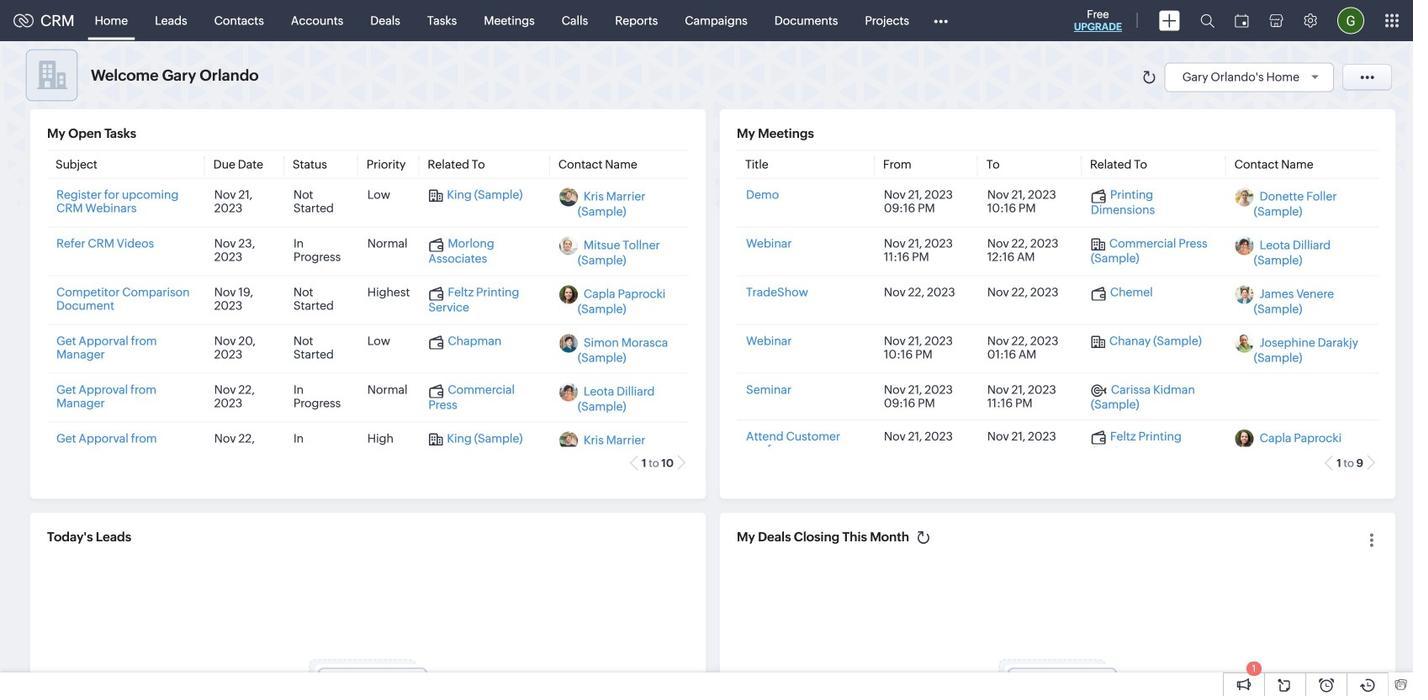 Task type: describe. For each thing, give the bounding box(es) containing it.
logo image
[[13, 14, 34, 27]]

profile image
[[1338, 7, 1365, 34]]



Task type: locate. For each thing, give the bounding box(es) containing it.
create menu element
[[1149, 0, 1191, 41]]

create menu image
[[1159, 11, 1180, 31]]

search image
[[1201, 13, 1215, 28]]

profile element
[[1328, 0, 1375, 41]]

Other Modules field
[[923, 7, 959, 34]]

calendar image
[[1235, 14, 1249, 27]]

search element
[[1191, 0, 1225, 41]]



Task type: vqa. For each thing, say whether or not it's contained in the screenshot.
Next Record image
no



